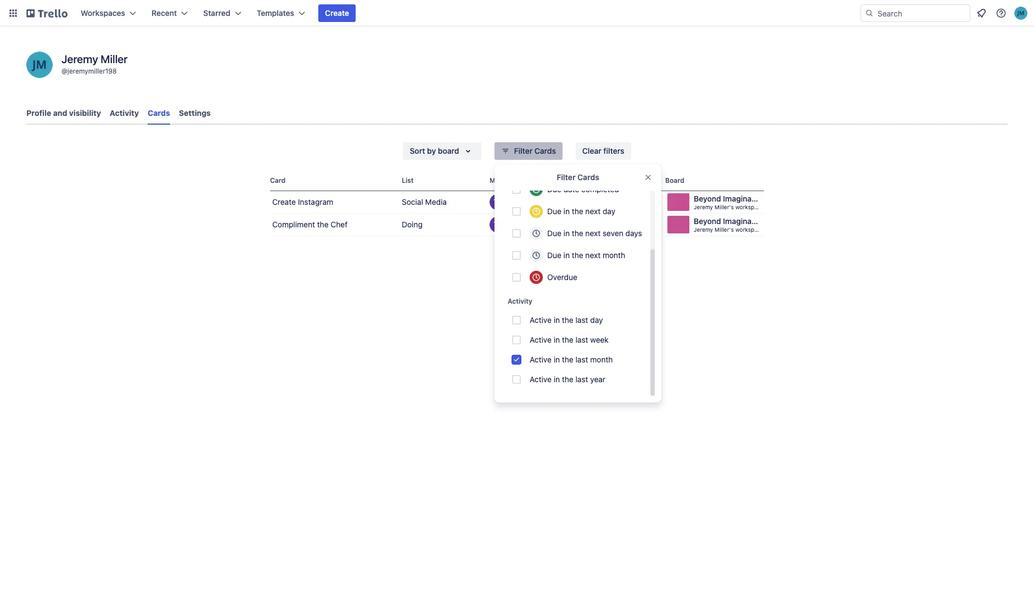 Task type: locate. For each thing, give the bounding box(es) containing it.
last left week
[[576, 335, 589, 344]]

compliment
[[272, 220, 315, 229]]

4 active from the top
[[530, 375, 552, 384]]

social
[[402, 197, 423, 207]]

1 vertical spatial activity
[[508, 297, 533, 305]]

month for active in the last month
[[591, 355, 613, 364]]

list
[[402, 176, 414, 185]]

date for due date completed
[[564, 185, 580, 194]]

0 vertical spatial beyond imagination jeremy miller's workspace
[[694, 194, 766, 210]]

the up active in the last week
[[562, 315, 574, 325]]

day up dec at the top right
[[603, 207, 616, 216]]

1 vertical spatial filter cards
[[557, 172, 600, 182]]

0 horizontal spatial filter cards
[[514, 146, 556, 155]]

due right ruby anderson (rubyanderson7) icon
[[548, 228, 562, 238]]

activity up active in the last day
[[508, 297, 533, 305]]

0 horizontal spatial jeremy miller (jeremymiller198) image
[[26, 52, 53, 78]]

2 horizontal spatial cards
[[578, 172, 600, 182]]

1 vertical spatial cards
[[535, 146, 556, 155]]

1 vertical spatial imagination
[[724, 216, 766, 226]]

sort by board
[[410, 146, 459, 155]]

due in the next month
[[548, 250, 626, 260]]

due down clear
[[583, 176, 596, 185]]

3 active from the top
[[530, 355, 552, 364]]

last up active in the last week
[[576, 315, 589, 325]]

1 horizontal spatial create
[[325, 8, 349, 18]]

due date
[[583, 176, 612, 185]]

1 active from the top
[[530, 315, 552, 325]]

jeremy miller (jeremymiller198) image left '@'
[[26, 52, 53, 78]]

0 horizontal spatial cards
[[148, 108, 170, 118]]

last left year
[[576, 375, 589, 384]]

next left 'seven'
[[586, 228, 601, 238]]

1 vertical spatial create
[[272, 197, 296, 207]]

active up active in the last year
[[530, 355, 552, 364]]

the for active in the last year
[[562, 375, 574, 384]]

profile and visibility link
[[26, 103, 101, 123]]

0 vertical spatial day
[[603, 207, 616, 216]]

create instagram
[[272, 197, 333, 207]]

profile and visibility
[[26, 108, 101, 118]]

card
[[270, 176, 286, 185]]

1 vertical spatial jeremy miller (jeremymiller198) image
[[26, 52, 53, 78]]

2 last from the top
[[576, 335, 589, 344]]

imagination
[[724, 194, 766, 203], [724, 216, 766, 226]]

terry turtle (terryturtle) image
[[490, 194, 506, 210]]

1 vertical spatial jeremy
[[694, 204, 714, 210]]

starred button
[[197, 4, 248, 22]]

cards right activity link
[[148, 108, 170, 118]]

in down due date completed at the right
[[564, 207, 570, 216]]

and
[[53, 108, 67, 118]]

in down due in the next day
[[564, 228, 570, 238]]

active in the last week
[[530, 335, 609, 344]]

2 active from the top
[[530, 335, 552, 344]]

the up overdue
[[572, 250, 584, 260]]

instagram
[[298, 197, 333, 207]]

beyond imagination jeremy miller's workspace
[[694, 194, 766, 210], [694, 216, 766, 233]]

last for month
[[576, 355, 589, 364]]

0 vertical spatial filter cards
[[514, 146, 556, 155]]

0 vertical spatial imagination
[[724, 194, 766, 203]]

workspace
[[736, 204, 764, 210], [736, 226, 764, 233]]

due for due in the next month
[[548, 250, 562, 260]]

next for month
[[586, 250, 601, 260]]

1 horizontal spatial filter
[[557, 172, 576, 182]]

cards
[[148, 108, 170, 118], [535, 146, 556, 155], [578, 172, 600, 182]]

active in the last year
[[530, 375, 606, 384]]

jeremy miller (jeremymiller198) image right open information menu image
[[1015, 7, 1028, 20]]

dec 31
[[612, 220, 634, 228]]

1 beyond imagination jeremy miller's workspace from the top
[[694, 194, 766, 210]]

the down active in the last day
[[562, 335, 574, 344]]

create inside button
[[325, 8, 349, 18]]

2 vertical spatial cards
[[578, 172, 600, 182]]

0 vertical spatial beyond
[[694, 194, 722, 203]]

2 beyond imagination jeremy miller's workspace from the top
[[694, 216, 766, 233]]

due
[[583, 176, 596, 185], [548, 185, 562, 194], [548, 207, 562, 216], [548, 228, 562, 238], [548, 250, 562, 260]]

next down due in the next seven days
[[586, 250, 601, 260]]

activity left cards link on the left top
[[110, 108, 139, 118]]

1 next from the top
[[586, 207, 601, 216]]

active down active in the last month in the bottom right of the page
[[530, 375, 552, 384]]

create for create
[[325, 8, 349, 18]]

next for day
[[586, 207, 601, 216]]

filter cards
[[514, 146, 556, 155], [557, 172, 600, 182]]

clear
[[583, 146, 602, 155]]

search image
[[866, 9, 874, 18]]

active for active in the last week
[[530, 335, 552, 344]]

the up active in the last year
[[562, 355, 574, 364]]

2 next from the top
[[586, 228, 601, 238]]

the for active in the last day
[[562, 315, 574, 325]]

1 horizontal spatial jeremy miller (jeremymiller198) image
[[504, 194, 521, 210]]

1 vertical spatial day
[[591, 315, 603, 325]]

jeremy
[[62, 53, 98, 65], [694, 204, 714, 210], [694, 226, 714, 233]]

active in the last month
[[530, 355, 613, 364]]

due date completed
[[548, 185, 619, 194]]

in for due in the next day
[[564, 207, 570, 216]]

in up active in the last week
[[554, 315, 560, 325]]

2 vertical spatial jeremy miller (jeremymiller198) image
[[504, 194, 521, 210]]

in for active in the last month
[[554, 355, 560, 364]]

cards link
[[148, 103, 170, 125]]

date down clear filters button
[[598, 176, 612, 185]]

filter
[[514, 146, 533, 155], [557, 172, 576, 182]]

workspaces
[[81, 8, 125, 18]]

date
[[598, 176, 612, 185], [564, 185, 580, 194]]

settings
[[179, 108, 211, 118]]

1 vertical spatial beyond imagination jeremy miller's workspace
[[694, 216, 766, 233]]

jeremymiller198
[[68, 67, 117, 75]]

day for active in the last day
[[591, 315, 603, 325]]

in up active in the last year
[[554, 355, 560, 364]]

in down active in the last day
[[554, 335, 560, 344]]

clear filters button
[[576, 142, 631, 160]]

jeremy miller (jeremymiller198) image up jeremy miller (jeremymiller198) icon
[[504, 194, 521, 210]]

0 horizontal spatial filter
[[514, 146, 533, 155]]

open information menu image
[[996, 8, 1007, 19]]

filter cards inside button
[[514, 146, 556, 155]]

month down week
[[591, 355, 613, 364]]

3 next from the top
[[586, 250, 601, 260]]

jeremy miller (jeremymiller198) image
[[504, 216, 521, 233]]

due in the next day
[[548, 207, 616, 216]]

cards up due date completed at the right
[[578, 172, 600, 182]]

due for due in the next seven days
[[548, 228, 562, 238]]

in for due in the next month
[[564, 250, 570, 260]]

1 vertical spatial next
[[586, 228, 601, 238]]

the
[[572, 207, 584, 216], [317, 220, 329, 229], [572, 228, 584, 238], [572, 250, 584, 260], [562, 315, 574, 325], [562, 335, 574, 344], [562, 355, 574, 364], [562, 375, 574, 384]]

0 horizontal spatial date
[[564, 185, 580, 194]]

0 vertical spatial workspace
[[736, 204, 764, 210]]

activity
[[110, 108, 139, 118], [508, 297, 533, 305]]

the for due in the next day
[[572, 207, 584, 216]]

1 vertical spatial miller's
[[715, 226, 734, 233]]

0 vertical spatial month
[[603, 250, 626, 260]]

miller's
[[715, 204, 734, 210], [715, 226, 734, 233]]

jeremy miller (jeremymiller198) image
[[1015, 7, 1028, 20], [26, 52, 53, 78], [504, 194, 521, 210]]

filter cards up members
[[514, 146, 556, 155]]

create instagram link
[[270, 191, 398, 213]]

month down 'seven'
[[603, 250, 626, 260]]

seven
[[603, 228, 624, 238]]

0 vertical spatial jeremy
[[62, 53, 98, 65]]

jeremy inside "jeremy miller @ jeremymiller198"
[[62, 53, 98, 65]]

due down due date completed at the right
[[548, 207, 562, 216]]

0 vertical spatial miller's
[[715, 204, 734, 210]]

1 horizontal spatial date
[[598, 176, 612, 185]]

cards left clear
[[535, 146, 556, 155]]

1 last from the top
[[576, 315, 589, 325]]

date up due in the next day
[[564, 185, 580, 194]]

1 vertical spatial workspace
[[736, 226, 764, 233]]

due up due in the next day
[[548, 185, 562, 194]]

completed
[[582, 185, 619, 194]]

in
[[564, 207, 570, 216], [564, 228, 570, 238], [564, 250, 570, 260], [554, 315, 560, 325], [554, 335, 560, 344], [554, 355, 560, 364], [554, 375, 560, 384]]

2 horizontal spatial jeremy miller (jeremymiller198) image
[[1015, 7, 1028, 20]]

last
[[576, 315, 589, 325], [576, 335, 589, 344], [576, 355, 589, 364], [576, 375, 589, 384]]

0 vertical spatial next
[[586, 207, 601, 216]]

active up active in the last week
[[530, 315, 552, 325]]

1 horizontal spatial cards
[[535, 146, 556, 155]]

the down due in the next day
[[572, 228, 584, 238]]

create for create instagram
[[272, 197, 296, 207]]

beyond
[[694, 194, 722, 203], [694, 216, 722, 226]]

last for day
[[576, 315, 589, 325]]

last down active in the last week
[[576, 355, 589, 364]]

close popover image
[[644, 173, 653, 182]]

0 vertical spatial create
[[325, 8, 349, 18]]

1 beyond from the top
[[694, 194, 722, 203]]

the down active in the last month in the bottom right of the page
[[562, 375, 574, 384]]

filter inside button
[[514, 146, 533, 155]]

in down active in the last month in the bottom right of the page
[[554, 375, 560, 384]]

filter cards up due date completed at the right
[[557, 172, 600, 182]]

next up due in the next seven days
[[586, 207, 601, 216]]

workspaces button
[[74, 4, 143, 22]]

last for year
[[576, 375, 589, 384]]

board
[[666, 176, 685, 185]]

active
[[530, 315, 552, 325], [530, 335, 552, 344], [530, 355, 552, 364], [530, 375, 552, 384]]

0 horizontal spatial create
[[272, 197, 296, 207]]

3 last from the top
[[576, 355, 589, 364]]

clear filters
[[583, 146, 625, 155]]

create
[[325, 8, 349, 18], [272, 197, 296, 207]]

0 horizontal spatial activity
[[110, 108, 139, 118]]

in up overdue
[[564, 250, 570, 260]]

next
[[586, 207, 601, 216], [586, 228, 601, 238], [586, 250, 601, 260]]

switch to… image
[[8, 8, 19, 19]]

1 horizontal spatial activity
[[508, 297, 533, 305]]

2 vertical spatial jeremy
[[694, 226, 714, 233]]

due up overdue
[[548, 250, 562, 260]]

1 vertical spatial month
[[591, 355, 613, 364]]

month
[[603, 250, 626, 260], [591, 355, 613, 364]]

0 vertical spatial filter
[[514, 146, 533, 155]]

templates button
[[250, 4, 312, 22]]

year
[[591, 375, 606, 384]]

the for due in the next month
[[572, 250, 584, 260]]

2 vertical spatial next
[[586, 250, 601, 260]]

day
[[603, 207, 616, 216], [591, 315, 603, 325]]

filter up due date completed at the right
[[557, 172, 576, 182]]

4 last from the top
[[576, 375, 589, 384]]

the down due date completed at the right
[[572, 207, 584, 216]]

visibility
[[69, 108, 101, 118]]

active down active in the last day
[[530, 335, 552, 344]]

doing
[[402, 220, 423, 229]]

filter up members
[[514, 146, 533, 155]]

day up week
[[591, 315, 603, 325]]

1 vertical spatial beyond
[[694, 216, 722, 226]]



Task type: describe. For each thing, give the bounding box(es) containing it.
2 imagination from the top
[[724, 216, 766, 226]]

2 workspace from the top
[[736, 226, 764, 233]]

jeremy miller @ jeremymiller198
[[62, 53, 128, 75]]

board
[[438, 146, 459, 155]]

31
[[627, 220, 634, 228]]

the for active in the last week
[[562, 335, 574, 344]]

in for active in the last year
[[554, 375, 560, 384]]

@
[[62, 67, 68, 75]]

overdue
[[548, 272, 578, 282]]

back to home image
[[26, 4, 68, 22]]

filters
[[604, 146, 625, 155]]

social media
[[402, 197, 447, 207]]

1 workspace from the top
[[736, 204, 764, 210]]

0 vertical spatial cards
[[148, 108, 170, 118]]

members
[[490, 176, 520, 185]]

last for week
[[576, 335, 589, 344]]

media
[[425, 197, 447, 207]]

active for active in the last month
[[530, 355, 552, 364]]

by
[[427, 146, 436, 155]]

miller
[[101, 53, 128, 65]]

dec
[[612, 220, 625, 228]]

0 notifications image
[[975, 7, 989, 20]]

in for active in the last week
[[554, 335, 560, 344]]

1 vertical spatial filter
[[557, 172, 576, 182]]

days
[[626, 228, 643, 238]]

active for active in the last day
[[530, 315, 552, 325]]

templates
[[257, 8, 294, 18]]

due in the next seven days
[[548, 228, 643, 238]]

ruby anderson (rubyanderson7) image
[[519, 216, 535, 233]]

recent button
[[145, 4, 195, 22]]

active for active in the last year
[[530, 375, 552, 384]]

0 vertical spatial activity
[[110, 108, 139, 118]]

week
[[591, 335, 609, 344]]

filter cards button
[[495, 142, 563, 160]]

settings link
[[179, 103, 211, 123]]

active in the last day
[[530, 315, 603, 325]]

2 beyond from the top
[[694, 216, 722, 226]]

Search field
[[874, 5, 971, 21]]

day for due in the next day
[[603, 207, 616, 216]]

in for due in the next seven days
[[564, 228, 570, 238]]

2 miller's from the top
[[715, 226, 734, 233]]

cards inside button
[[535, 146, 556, 155]]

recent
[[152, 8, 177, 18]]

1 horizontal spatial filter cards
[[557, 172, 600, 182]]

terry turtle (terryturtle) image
[[490, 216, 506, 233]]

next for seven
[[586, 228, 601, 238]]

the for due in the next seven days
[[572, 228, 584, 238]]

starred
[[203, 8, 231, 18]]

due for due date completed
[[548, 185, 562, 194]]

due for due date
[[583, 176, 596, 185]]

date for due date
[[598, 176, 612, 185]]

month for due in the next month
[[603, 250, 626, 260]]

1 miller's from the top
[[715, 204, 734, 210]]

due for due in the next day
[[548, 207, 562, 216]]

compliment the chef link
[[270, 214, 398, 236]]

1 imagination from the top
[[724, 194, 766, 203]]

the for active in the last month
[[562, 355, 574, 364]]

0 vertical spatial jeremy miller (jeremymiller198) image
[[1015, 7, 1028, 20]]

primary element
[[0, 0, 1035, 26]]

sort
[[410, 146, 425, 155]]

the left 'chef'
[[317, 220, 329, 229]]

in for active in the last day
[[554, 315, 560, 325]]

compliment the chef
[[272, 220, 348, 229]]

activity link
[[110, 103, 139, 123]]

profile
[[26, 108, 51, 118]]

create button
[[319, 4, 356, 22]]

chef
[[331, 220, 348, 229]]

sort by board button
[[403, 142, 481, 160]]



Task type: vqa. For each thing, say whether or not it's contained in the screenshot.
Done
no



